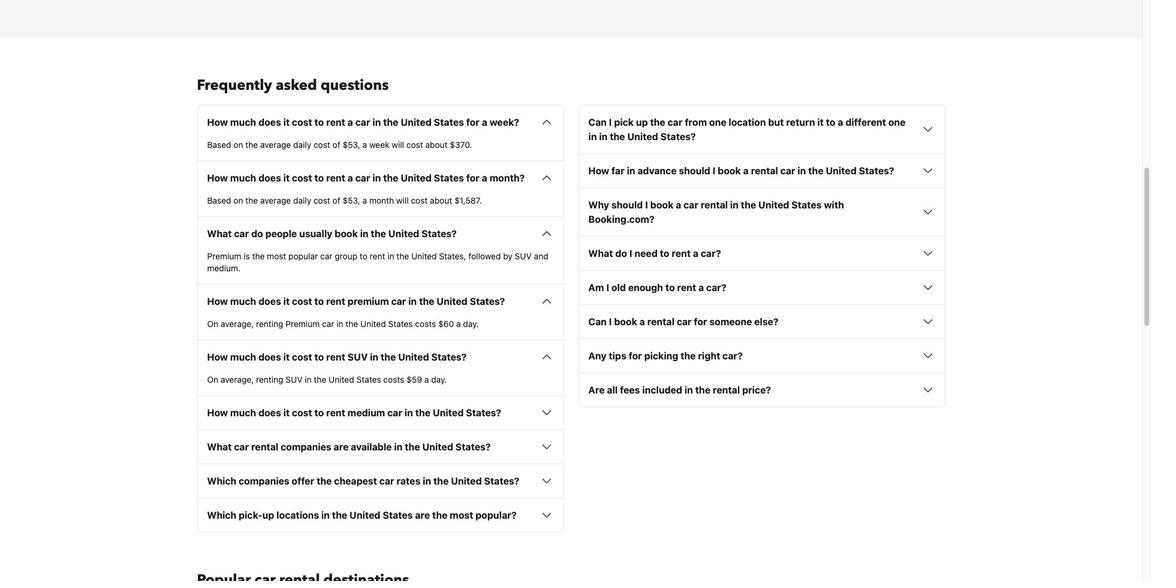 Task type: vqa. For each thing, say whether or not it's contained in the screenshot.
17
no



Task type: locate. For each thing, give the bounding box(es) containing it.
does for how much does it cost to rent premium car in the united states?
[[259, 296, 281, 307]]

2 which from the top
[[207, 511, 236, 521]]

renting for how much does it cost to rent premium car in the united states?
[[256, 319, 283, 329]]

most inside dropdown button
[[450, 511, 473, 521]]

group
[[335, 251, 358, 262]]

0 horizontal spatial suv
[[286, 375, 303, 385]]

am i old enough to rent a car? button
[[589, 281, 935, 295]]

4 much from the top
[[230, 352, 256, 363]]

it right return
[[818, 117, 824, 128]]

should up booking.com?
[[612, 200, 643, 211]]

how inside how much does it cost to rent premium car in the united states? dropdown button
[[207, 296, 228, 307]]

0 vertical spatial premium
[[207, 251, 241, 262]]

cost
[[292, 117, 312, 128], [314, 140, 330, 150], [407, 140, 423, 150], [292, 173, 312, 184], [314, 196, 330, 206], [411, 196, 428, 206], [292, 296, 312, 307], [292, 352, 312, 363], [292, 408, 312, 419]]

0 vertical spatial based
[[207, 140, 231, 150]]

it up on average, renting suv in the united states costs $59 a day.
[[283, 352, 290, 363]]

pick-
[[239, 511, 263, 521]]

premium up how much does it cost to rent suv in the united states? in the left bottom of the page
[[286, 319, 320, 329]]

one
[[710, 117, 727, 128], [889, 117, 906, 128]]

2 average from the top
[[260, 196, 291, 206]]

1 vertical spatial costs
[[384, 375, 404, 385]]

can inside can i book a rental car for someone else? dropdown button
[[589, 317, 607, 328]]

2 on from the top
[[207, 375, 218, 385]]

rent up on average, renting premium car in the united states costs $60 a day.
[[326, 296, 345, 307]]

far
[[612, 166, 625, 177]]

are down rates
[[415, 511, 430, 521]]

do
[[251, 229, 263, 239], [616, 248, 627, 259]]

0 vertical spatial of
[[333, 140, 340, 150]]

0 vertical spatial car?
[[701, 248, 721, 259]]

a inside can i pick up the car from one location but return it to a different one in in the united states?
[[838, 117, 844, 128]]

to up based on the average daily cost of $53, a month will cost about $1,587.
[[315, 173, 324, 184]]

1 vertical spatial are
[[415, 511, 430, 521]]

day. right $60
[[463, 319, 479, 329]]

states? inside can i pick up the car from one location but return it to a different one in in the united states?
[[661, 132, 696, 142]]

for
[[466, 117, 480, 128], [466, 173, 480, 184], [694, 317, 708, 328], [629, 351, 642, 362]]

1 vertical spatial day.
[[431, 375, 447, 385]]

it down on average, renting suv in the united states costs $59 a day.
[[283, 408, 290, 419]]

what for what do i need to rent a car?
[[589, 248, 613, 259]]

and
[[534, 251, 549, 262]]

1 does from the top
[[259, 117, 281, 128]]

will right week
[[392, 140, 404, 150]]

companies up "pick-"
[[239, 476, 289, 487]]

how much does it cost to rent suv in the united states?
[[207, 352, 467, 363]]

states down rates
[[383, 511, 413, 521]]

of
[[333, 140, 340, 150], [333, 196, 340, 206]]

suv inside how much does it cost to rent suv in the united states? dropdown button
[[348, 352, 368, 363]]

1 vertical spatial which
[[207, 511, 236, 521]]

2 of from the top
[[333, 196, 340, 206]]

states inside dropdown button
[[383, 511, 413, 521]]

0 vertical spatial should
[[679, 166, 711, 177]]

it down popular
[[283, 296, 290, 307]]

states up $370.
[[434, 117, 464, 128]]

0 vertical spatial average,
[[221, 319, 254, 329]]

0 vertical spatial most
[[267, 251, 286, 262]]

2 much from the top
[[230, 173, 256, 184]]

4 does from the top
[[259, 352, 281, 363]]

0 vertical spatial about
[[426, 140, 448, 150]]

0 vertical spatial which
[[207, 476, 236, 487]]

0 vertical spatial up
[[636, 117, 648, 128]]

based for how much does it cost to rent a car in the united states for a week?
[[207, 140, 231, 150]]

a
[[348, 117, 353, 128], [482, 117, 488, 128], [838, 117, 844, 128], [363, 140, 367, 150], [744, 166, 749, 177], [348, 173, 353, 184], [482, 173, 488, 184], [363, 196, 367, 206], [676, 200, 682, 211], [693, 248, 699, 259], [699, 283, 704, 293], [640, 317, 645, 328], [456, 319, 461, 329], [425, 375, 429, 385]]

how inside the how much does it cost to rent medium car in the united states? dropdown button
[[207, 408, 228, 419]]

popular
[[289, 251, 318, 262]]

a left different
[[838, 117, 844, 128]]

of for how much does it cost to rent a car in the united states for a week?
[[333, 140, 340, 150]]

can inside can i pick up the car from one location but return it to a different one in in the united states?
[[589, 117, 607, 128]]

1 vertical spatial based
[[207, 196, 231, 206]]

$370.
[[450, 140, 472, 150]]

2 does from the top
[[259, 173, 281, 184]]

average
[[260, 140, 291, 150], [260, 196, 291, 206]]

1 based from the top
[[207, 140, 231, 150]]

1 vertical spatial should
[[612, 200, 643, 211]]

much inside how much does it cost to rent suv in the united states? dropdown button
[[230, 352, 256, 363]]

are
[[334, 442, 349, 453], [415, 511, 430, 521]]

car? down why should i book a car rental in the united states with booking.com?
[[701, 248, 721, 259]]

premium inside premium is the most popular car group to rent in the united states, followed by suv and medium.
[[207, 251, 241, 262]]

cost down how much does it cost to rent a car in the united states for a week?
[[314, 140, 330, 150]]

0 vertical spatial on
[[234, 140, 243, 150]]

on average, renting suv in the united states costs $59 a day.
[[207, 375, 447, 385]]

but
[[769, 117, 784, 128]]

rental
[[751, 166, 778, 177], [701, 200, 728, 211], [648, 317, 675, 328], [713, 385, 740, 396], [251, 442, 279, 453]]

does for how much does it cost to rent a car in the united states for a month?
[[259, 173, 281, 184]]

can up any
[[589, 317, 607, 328]]

the inside 'dropdown button'
[[371, 229, 386, 239]]

1 vertical spatial most
[[450, 511, 473, 521]]

on
[[207, 319, 218, 329], [207, 375, 218, 385]]

i
[[609, 117, 612, 128], [713, 166, 716, 177], [645, 200, 648, 211], [630, 248, 633, 259], [607, 283, 609, 293], [609, 317, 612, 328]]

1 $53, from the top
[[343, 140, 360, 150]]

0 horizontal spatial day.
[[431, 375, 447, 385]]

different
[[846, 117, 886, 128]]

premium is the most popular car group to rent in the united states, followed by suv and medium.
[[207, 251, 549, 274]]

0 vertical spatial companies
[[281, 442, 331, 453]]

0 vertical spatial do
[[251, 229, 263, 239]]

what for what car do people usually book in the united states?
[[207, 229, 232, 239]]

0 vertical spatial will
[[392, 140, 404, 150]]

1 of from the top
[[333, 140, 340, 150]]

1 horizontal spatial up
[[636, 117, 648, 128]]

it up 'people'
[[283, 173, 290, 184]]

to inside premium is the most popular car group to rent in the united states, followed by suv and medium.
[[360, 251, 368, 262]]

daily up usually
[[293, 196, 311, 206]]

1 vertical spatial average
[[260, 196, 291, 206]]

to inside dropdown button
[[315, 117, 324, 128]]

a down enough
[[640, 317, 645, 328]]

medium
[[348, 408, 385, 419]]

about
[[426, 140, 448, 150], [430, 196, 452, 206]]

$60
[[438, 319, 454, 329]]

what for what car rental companies are available in the united states?
[[207, 442, 232, 453]]

of up what car do people usually book in the united states?
[[333, 196, 340, 206]]

on for how much does it cost to rent suv in the united states?
[[207, 375, 218, 385]]

are inside dropdown button
[[334, 442, 349, 453]]

0 vertical spatial are
[[334, 442, 349, 453]]

1 on from the top
[[234, 140, 243, 150]]

month?
[[490, 173, 525, 184]]

it for how much does it cost to rent a car in the united states for a week?
[[283, 117, 290, 128]]

how inside how far in advance should i book a rental car in the united states? dropdown button
[[589, 166, 610, 177]]

how for how much does it cost to rent a car in the united states for a month?
[[207, 173, 228, 184]]

up right "pick"
[[636, 117, 648, 128]]

1 vertical spatial up
[[263, 511, 274, 521]]

the
[[383, 117, 399, 128], [650, 117, 666, 128], [610, 132, 625, 142], [245, 140, 258, 150], [809, 166, 824, 177], [383, 173, 399, 184], [245, 196, 258, 206], [741, 200, 756, 211], [371, 229, 386, 239], [252, 251, 265, 262], [397, 251, 409, 262], [419, 296, 435, 307], [346, 319, 358, 329], [681, 351, 696, 362], [381, 352, 396, 363], [314, 375, 326, 385], [696, 385, 711, 396], [415, 408, 431, 419], [405, 442, 420, 453], [317, 476, 332, 487], [434, 476, 449, 487], [332, 511, 347, 521], [432, 511, 448, 521]]

i left "pick"
[[609, 117, 612, 128]]

renting for how much does it cost to rent suv in the united states?
[[256, 375, 283, 385]]

united
[[401, 117, 432, 128], [628, 132, 658, 142], [826, 166, 857, 177], [401, 173, 432, 184], [759, 200, 790, 211], [388, 229, 419, 239], [411, 251, 437, 262], [437, 296, 468, 307], [360, 319, 386, 329], [398, 352, 429, 363], [329, 375, 354, 385], [433, 408, 464, 419], [422, 442, 453, 453], [451, 476, 482, 487], [350, 511, 381, 521]]

0 horizontal spatial do
[[251, 229, 263, 239]]

price?
[[743, 385, 771, 396]]

from
[[685, 117, 707, 128]]

daily down asked at the left top of page
[[293, 140, 311, 150]]

0 vertical spatial what
[[207, 229, 232, 239]]

2 horizontal spatial suv
[[515, 251, 532, 262]]

much for how much does it cost to rent a car in the united states for a month?
[[230, 173, 256, 184]]

1 vertical spatial what
[[589, 248, 613, 259]]

suv down on average, renting premium car in the united states costs $60 a day.
[[348, 352, 368, 363]]

what do i need to rent a car? button
[[589, 247, 935, 261]]

it for how much does it cost to rent premium car in the united states?
[[283, 296, 290, 307]]

2 vertical spatial suv
[[286, 375, 303, 385]]

1 average from the top
[[260, 140, 291, 150]]

$53,
[[343, 140, 360, 150], [343, 196, 360, 206]]

2 can from the top
[[589, 317, 607, 328]]

2 vertical spatial what
[[207, 442, 232, 453]]

1 vertical spatial about
[[430, 196, 452, 206]]

most
[[267, 251, 286, 262], [450, 511, 473, 521]]

book up group
[[335, 229, 358, 239]]

states inside why should i book a car rental in the united states with booking.com?
[[792, 200, 822, 211]]

how much does it cost to rent a car in the united states for a month?
[[207, 173, 525, 184]]

the inside why should i book a car rental in the united states with booking.com?
[[741, 200, 756, 211]]

to up based on the average daily cost of $53, a week will cost about $370.
[[315, 117, 324, 128]]

1 horizontal spatial are
[[415, 511, 430, 521]]

are left available
[[334, 442, 349, 453]]

cost up usually
[[314, 196, 330, 206]]

it down the frequently asked questions
[[283, 117, 290, 128]]

1 horizontal spatial one
[[889, 117, 906, 128]]

states up $1,587.
[[434, 173, 464, 184]]

1 vertical spatial renting
[[256, 375, 283, 385]]

1 vertical spatial will
[[396, 196, 409, 206]]

on for how much does it cost to rent a car in the united states for a week?
[[234, 140, 243, 150]]

0 vertical spatial on
[[207, 319, 218, 329]]

0 vertical spatial can
[[589, 117, 607, 128]]

day. right $59
[[431, 375, 447, 385]]

to up on average, renting premium car in the united states costs $60 a day.
[[315, 296, 324, 307]]

are inside dropdown button
[[415, 511, 430, 521]]

for up $370.
[[466, 117, 480, 128]]

it inside dropdown button
[[283, 117, 290, 128]]

companies up offer
[[281, 442, 331, 453]]

much
[[230, 117, 256, 128], [230, 173, 256, 184], [230, 296, 256, 307], [230, 352, 256, 363], [230, 408, 256, 419]]

up
[[636, 117, 648, 128], [263, 511, 274, 521]]

5 much from the top
[[230, 408, 256, 419]]

which for which companies offer the cheapest car rates  in the united states?
[[207, 476, 236, 487]]

which pick-up locations in the united states are the most popular?
[[207, 511, 517, 521]]

book down advance at top right
[[651, 200, 674, 211]]

i left old
[[607, 283, 609, 293]]

much inside how much does it cost to rent premium car in the united states? dropdown button
[[230, 296, 256, 307]]

costs
[[415, 319, 436, 329], [384, 375, 404, 385]]

on for how much does it cost to rent premium car in the united states?
[[207, 319, 218, 329]]

cost right "month"
[[411, 196, 428, 206]]

1 horizontal spatial suv
[[348, 352, 368, 363]]

0 horizontal spatial are
[[334, 442, 349, 453]]

day.
[[463, 319, 479, 329], [431, 375, 447, 385]]

how inside the how much does it cost to rent a car in the united states for a month? dropdown button
[[207, 173, 228, 184]]

2 $53, from the top
[[343, 196, 360, 206]]

for left someone
[[694, 317, 708, 328]]

how much does it cost to rent medium car in the united states? button
[[207, 406, 554, 421]]

rent up based on the average daily cost of $53, a month will cost about $1,587.
[[326, 173, 345, 184]]

0 horizontal spatial premium
[[207, 251, 241, 262]]

most inside premium is the most popular car group to rent in the united states, followed by suv and medium.
[[267, 251, 286, 262]]

it for how much does it cost to rent a car in the united states for a month?
[[283, 173, 290, 184]]

costs left $60
[[415, 319, 436, 329]]

a up based on the average daily cost of $53, a week will cost about $370.
[[348, 117, 353, 128]]

rent up on average, renting suv in the united states costs $59 a day.
[[326, 352, 345, 363]]

average for how much does it cost to rent a car in the united states for a month?
[[260, 196, 291, 206]]

book up why should i book a car rental in the united states with booking.com?
[[718, 166, 741, 177]]

rent up based on the average daily cost of $53, a week will cost about $370.
[[326, 117, 345, 128]]

1 vertical spatial average,
[[221, 375, 254, 385]]

united inside why should i book a car rental in the united states with booking.com?
[[759, 200, 790, 211]]

states?
[[661, 132, 696, 142], [859, 166, 895, 177], [422, 229, 457, 239], [470, 296, 505, 307], [432, 352, 467, 363], [466, 408, 501, 419], [456, 442, 491, 453], [484, 476, 520, 487]]

united inside premium is the most popular car group to rent in the united states, followed by suv and medium.
[[411, 251, 437, 262]]

1 vertical spatial on
[[207, 375, 218, 385]]

how inside how much does it cost to rent a car in the united states for a week? dropdown button
[[207, 117, 228, 128]]

1 vertical spatial $53,
[[343, 196, 360, 206]]

suv inside premium is the most popular car group to rent in the united states, followed by suv and medium.
[[515, 251, 532, 262]]

rent inside premium is the most popular car group to rent in the united states, followed by suv and medium.
[[370, 251, 385, 262]]

2 on from the top
[[234, 196, 243, 206]]

it for how much does it cost to rent medium car in the united states?
[[283, 408, 290, 419]]

2 daily from the top
[[293, 196, 311, 206]]

a down why should i book a car rental in the united states with booking.com?
[[693, 248, 699, 259]]

1 vertical spatial premium
[[286, 319, 320, 329]]

2 based from the top
[[207, 196, 231, 206]]

suv down how much does it cost to rent suv in the united states? in the left bottom of the page
[[286, 375, 303, 385]]

based for how much does it cost to rent a car in the united states for a month?
[[207, 196, 231, 206]]

0 horizontal spatial should
[[612, 200, 643, 211]]

1 vertical spatial do
[[616, 248, 627, 259]]

3 does from the top
[[259, 296, 281, 307]]

does inside dropdown button
[[259, 117, 281, 128]]

1 horizontal spatial do
[[616, 248, 627, 259]]

rent
[[326, 117, 345, 128], [326, 173, 345, 184], [672, 248, 691, 259], [370, 251, 385, 262], [677, 283, 696, 293], [326, 296, 345, 307], [326, 352, 345, 363], [326, 408, 345, 419]]

rates
[[397, 476, 421, 487]]

should right advance at top right
[[679, 166, 711, 177]]

1 vertical spatial suv
[[348, 352, 368, 363]]

1 horizontal spatial day.
[[463, 319, 479, 329]]

1 vertical spatial daily
[[293, 196, 311, 206]]

for inside dropdown button
[[466, 117, 480, 128]]

to up on average, renting suv in the united states costs $59 a day.
[[315, 352, 324, 363]]

renting
[[256, 319, 283, 329], [256, 375, 283, 385]]

to right group
[[360, 251, 368, 262]]

1 vertical spatial companies
[[239, 476, 289, 487]]

5 does from the top
[[259, 408, 281, 419]]

with
[[824, 200, 844, 211]]

1 renting from the top
[[256, 319, 283, 329]]

a down advance at top right
[[676, 200, 682, 211]]

on for how much does it cost to rent a car in the united states for a month?
[[234, 196, 243, 206]]

much inside the how much does it cost to rent a car in the united states for a month? dropdown button
[[230, 173, 256, 184]]

0 vertical spatial costs
[[415, 319, 436, 329]]

$53, down how much does it cost to rent a car in the united states for a month?
[[343, 196, 360, 206]]

1 can from the top
[[589, 117, 607, 128]]

how much does it cost to rent a car in the united states for a week? button
[[207, 115, 554, 130]]

i inside why should i book a car rental in the united states with booking.com?
[[645, 200, 648, 211]]

0 vertical spatial $53,
[[343, 140, 360, 150]]

can i book a rental car for someone else? button
[[589, 315, 935, 329]]

1 vertical spatial can
[[589, 317, 607, 328]]

i up why should i book a car rental in the united states with booking.com?
[[713, 166, 716, 177]]

of for how much does it cost to rent a car in the united states for a month?
[[333, 196, 340, 206]]

1 vertical spatial car?
[[707, 283, 727, 293]]

0 horizontal spatial one
[[710, 117, 727, 128]]

available
[[351, 442, 392, 453]]

cost down asked at the left top of page
[[292, 117, 312, 128]]

premium up medium.
[[207, 251, 241, 262]]

states left with
[[792, 200, 822, 211]]

1 on from the top
[[207, 319, 218, 329]]

0 vertical spatial daily
[[293, 140, 311, 150]]

what inside 'dropdown button'
[[207, 229, 232, 239]]

1 daily from the top
[[293, 140, 311, 150]]

in
[[373, 117, 381, 128], [589, 132, 597, 142], [599, 132, 608, 142], [627, 166, 635, 177], [798, 166, 806, 177], [373, 173, 381, 184], [730, 200, 739, 211], [360, 229, 369, 239], [388, 251, 394, 262], [409, 296, 417, 307], [337, 319, 343, 329], [370, 352, 379, 363], [305, 375, 312, 385], [685, 385, 693, 396], [405, 408, 413, 419], [394, 442, 403, 453], [423, 476, 431, 487], [321, 511, 330, 521]]

rent down what car do people usually book in the united states? 'dropdown button'
[[370, 251, 385, 262]]

how for how much does it cost to rent suv in the united states?
[[207, 352, 228, 363]]

it for how much does it cost to rent suv in the united states?
[[283, 352, 290, 363]]

can for can i pick up the car from one location but return it to a different one in in the united states?
[[589, 117, 607, 128]]

most down 'people'
[[267, 251, 286, 262]]

most left popular? at the left of the page
[[450, 511, 473, 521]]

united inside 'dropdown button'
[[388, 229, 419, 239]]

1 much from the top
[[230, 117, 256, 128]]

week?
[[490, 117, 519, 128]]

a inside why should i book a car rental in the united states with booking.com?
[[676, 200, 682, 211]]

do inside dropdown button
[[616, 248, 627, 259]]

$53, down how much does it cost to rent a car in the united states for a week?
[[343, 140, 360, 150]]

3 much from the top
[[230, 296, 256, 307]]

2 renting from the top
[[256, 375, 283, 385]]

car? right right
[[723, 351, 743, 362]]

2 average, from the top
[[221, 375, 254, 385]]

can left "pick"
[[589, 117, 607, 128]]

should
[[679, 166, 711, 177], [612, 200, 643, 211]]

i up booking.com?
[[645, 200, 648, 211]]

a right $59
[[425, 375, 429, 385]]

0 vertical spatial average
[[260, 140, 291, 150]]

suv
[[515, 251, 532, 262], [348, 352, 368, 363], [286, 375, 303, 385]]

0 vertical spatial renting
[[256, 319, 283, 329]]

1 vertical spatial of
[[333, 196, 340, 206]]

for right tips
[[629, 351, 642, 362]]

premium
[[207, 251, 241, 262], [286, 319, 320, 329]]

up left locations
[[263, 511, 274, 521]]

about left $1,587.
[[430, 196, 452, 206]]

book inside why should i book a car rental in the united states with booking.com?
[[651, 200, 674, 211]]

do left need at top right
[[616, 248, 627, 259]]

1 horizontal spatial most
[[450, 511, 473, 521]]

it
[[283, 117, 290, 128], [818, 117, 824, 128], [283, 173, 290, 184], [283, 296, 290, 307], [283, 352, 290, 363], [283, 408, 290, 419]]

states inside dropdown button
[[434, 117, 464, 128]]

what do i need to rent a car?
[[589, 248, 721, 259]]

0 vertical spatial day.
[[463, 319, 479, 329]]

to right return
[[826, 117, 836, 128]]

average,
[[221, 319, 254, 329], [221, 375, 254, 385]]

car inside dropdown button
[[379, 476, 394, 487]]

suv right by
[[515, 251, 532, 262]]

does
[[259, 117, 281, 128], [259, 173, 281, 184], [259, 296, 281, 307], [259, 352, 281, 363], [259, 408, 281, 419]]

much for how much does it cost to rent premium car in the united states?
[[230, 296, 256, 307]]

0 horizontal spatial up
[[263, 511, 274, 521]]

daily for how much does it cost to rent a car in the united states for a week?
[[293, 140, 311, 150]]

united inside dropdown button
[[401, 117, 432, 128]]

of down how much does it cost to rent a car in the united states for a week?
[[333, 140, 340, 150]]

much inside how much does it cost to rent a car in the united states for a week? dropdown button
[[230, 117, 256, 128]]

0 horizontal spatial costs
[[384, 375, 404, 385]]

any tips for picking the right car?
[[589, 351, 743, 362]]

costs left $59
[[384, 375, 404, 385]]

0 horizontal spatial most
[[267, 251, 286, 262]]

1 vertical spatial on
[[234, 196, 243, 206]]

one right from
[[710, 117, 727, 128]]

1 which from the top
[[207, 476, 236, 487]]

will right "month"
[[396, 196, 409, 206]]

about left $370.
[[426, 140, 448, 150]]

the inside dropdown button
[[383, 117, 399, 128]]

how inside how much does it cost to rent suv in the united states? dropdown button
[[207, 352, 228, 363]]

much inside the how much does it cost to rent medium car in the united states? dropdown button
[[230, 408, 256, 419]]

one right different
[[889, 117, 906, 128]]

will
[[392, 140, 404, 150], [396, 196, 409, 206]]

car? up someone
[[707, 283, 727, 293]]

in inside 'dropdown button'
[[360, 229, 369, 239]]

what car do people usually book in the united states?
[[207, 229, 457, 239]]

are all fees included in the rental price?
[[589, 385, 771, 396]]

1 average, from the top
[[221, 319, 254, 329]]

does for how much does it cost to rent suv in the united states?
[[259, 352, 281, 363]]

a left "month"
[[363, 196, 367, 206]]

states down how much does it cost to rent premium car in the united states? dropdown button
[[388, 319, 413, 329]]

0 vertical spatial suv
[[515, 251, 532, 262]]



Task type: describe. For each thing, give the bounding box(es) containing it.
to right enough
[[666, 283, 675, 293]]

up inside can i pick up the car from one location but return it to a different one in in the united states?
[[636, 117, 648, 128]]

it inside can i pick up the car from one location but return it to a different one in in the united states?
[[818, 117, 824, 128]]

enough
[[628, 283, 663, 293]]

which pick-up locations in the united states are the most popular? button
[[207, 509, 554, 523]]

1 horizontal spatial premium
[[286, 319, 320, 329]]

advance
[[638, 166, 677, 177]]

car inside 'dropdown button'
[[234, 229, 249, 239]]

how much does it cost to rent suv in the united states? button
[[207, 350, 554, 365]]

am
[[589, 283, 604, 293]]

a left the month?
[[482, 173, 488, 184]]

much for how much does it cost to rent suv in the united states?
[[230, 352, 256, 363]]

any tips for picking the right car? button
[[589, 349, 935, 364]]

a right $60
[[456, 319, 461, 329]]

how for how much does it cost to rent medium car in the united states?
[[207, 408, 228, 419]]

much for how much does it cost to rent a car in the united states for a week?
[[230, 117, 256, 128]]

on average, renting premium car in the united states costs $60 a day.
[[207, 319, 479, 329]]

in inside premium is the most popular car group to rent in the united states, followed by suv and medium.
[[388, 251, 394, 262]]

picking
[[645, 351, 679, 362]]

usually
[[299, 229, 333, 239]]

are all fees included in the rental price? button
[[589, 383, 935, 398]]

how much does it cost to rent medium car in the united states?
[[207, 408, 501, 419]]

rent right need at top right
[[672, 248, 691, 259]]

companies inside dropdown button
[[281, 442, 331, 453]]

what car rental companies are available in the united states? button
[[207, 440, 554, 455]]

$59
[[407, 375, 422, 385]]

i up tips
[[609, 317, 612, 328]]

rent left medium
[[326, 408, 345, 419]]

to inside can i pick up the car from one location but return it to a different one in in the united states?
[[826, 117, 836, 128]]

based on the average daily cost of $53, a week will cost about $370.
[[207, 140, 472, 150]]

$1,587.
[[455, 196, 482, 206]]

states down how much does it cost to rent suv in the united states? dropdown button
[[357, 375, 381, 385]]

people
[[265, 229, 297, 239]]

followed
[[469, 251, 501, 262]]

asked
[[276, 76, 317, 96]]

how far in advance should i book a rental car in the united states? button
[[589, 164, 935, 178]]

to down on average, renting suv in the united states costs $59 a day.
[[315, 408, 324, 419]]

questions
[[321, 76, 389, 96]]

a down can i pick up the car from one location but return it to a different one in in the united states?
[[744, 166, 749, 177]]

a up based on the average daily cost of $53, a month will cost about $1,587.
[[348, 173, 353, 184]]

car inside can i pick up the car from one location but return it to a different one in in the united states?
[[668, 117, 683, 128]]

based on the average daily cost of $53, a month will cost about $1,587.
[[207, 196, 482, 206]]

cost up based on the average daily cost of $53, a month will cost about $1,587.
[[292, 173, 312, 184]]

average for how much does it cost to rent a car in the united states for a week?
[[260, 140, 291, 150]]

included
[[643, 385, 683, 396]]

all
[[607, 385, 618, 396]]

a up can i book a rental car for someone else?
[[699, 283, 704, 293]]

car inside why should i book a car rental in the united states with booking.com?
[[684, 200, 699, 211]]

i left need at top right
[[630, 248, 633, 259]]

week
[[369, 140, 390, 150]]

average, for how much does it cost to rent premium car in the united states?
[[221, 319, 254, 329]]

how much does it cost to rent premium car in the united states? button
[[207, 295, 554, 309]]

how for how much does it cost to rent a car in the united states for a week?
[[207, 117, 228, 128]]

which companies offer the cheapest car rates  in the united states? button
[[207, 475, 554, 489]]

can for can i book a rental car for someone else?
[[589, 317, 607, 328]]

what car rental companies are available in the united states?
[[207, 442, 491, 453]]

1 horizontal spatial should
[[679, 166, 711, 177]]

can i pick up the car from one location but return it to a different one in in the united states? button
[[589, 115, 935, 144]]

up inside "which pick-up locations in the united states are the most popular?" dropdown button
[[263, 511, 274, 521]]

medium.
[[207, 263, 241, 274]]

does for how much does it cost to rent medium car in the united states?
[[259, 408, 281, 419]]

car? for am i old enough to rent a car?
[[707, 283, 727, 293]]

are
[[589, 385, 605, 396]]

book down old
[[614, 317, 638, 328]]

how much does it cost to rent premium car in the united states?
[[207, 296, 505, 307]]

about for month?
[[430, 196, 452, 206]]

2 one from the left
[[889, 117, 906, 128]]

old
[[612, 283, 626, 293]]

any
[[589, 351, 607, 362]]

is
[[244, 251, 250, 262]]

to right need at top right
[[660, 248, 670, 259]]

locations
[[277, 511, 319, 521]]

am i old enough to rent a car?
[[589, 283, 727, 293]]

how much does it cost to rent a car in the united states for a week?
[[207, 117, 519, 128]]

can i pick up the car from one location but return it to a different one in in the united states?
[[589, 117, 906, 142]]

premium
[[348, 296, 389, 307]]

2 vertical spatial car?
[[723, 351, 743, 362]]

will for month?
[[396, 196, 409, 206]]

need
[[635, 248, 658, 259]]

else?
[[755, 317, 779, 328]]

for up $1,587.
[[466, 173, 480, 184]]

cost up on average, renting suv in the united states costs $59 a day.
[[292, 352, 312, 363]]

popular?
[[476, 511, 517, 521]]

location
[[729, 117, 766, 128]]

average, for how much does it cost to rent suv in the united states?
[[221, 375, 254, 385]]

rental inside why should i book a car rental in the united states with booking.com?
[[701, 200, 728, 211]]

what car do people usually book in the united states? button
[[207, 227, 554, 241]]

how much does it cost to rent a car in the united states for a month? button
[[207, 171, 554, 185]]

month
[[369, 196, 394, 206]]

about for week?
[[426, 140, 448, 150]]

will for week?
[[392, 140, 404, 150]]

rent up can i book a rental car for someone else?
[[677, 283, 696, 293]]

should inside why should i book a car rental in the united states with booking.com?
[[612, 200, 643, 211]]

someone
[[710, 317, 752, 328]]

in inside dropdown button
[[373, 117, 381, 128]]

states,
[[439, 251, 466, 262]]

car inside premium is the most popular car group to rent in the united states, followed by suv and medium.
[[320, 251, 333, 262]]

states? inside dropdown button
[[484, 476, 520, 487]]

in inside why should i book a car rental in the united states with booking.com?
[[730, 200, 739, 211]]

1 one from the left
[[710, 117, 727, 128]]

cost down popular
[[292, 296, 312, 307]]

car inside dropdown button
[[355, 117, 370, 128]]

cost down on average, renting suv in the united states costs $59 a day.
[[292, 408, 312, 419]]

booking.com?
[[589, 214, 655, 225]]

cost inside dropdown button
[[292, 117, 312, 128]]

return
[[786, 117, 815, 128]]

a left "week?"
[[482, 117, 488, 128]]

states? inside 'dropdown button'
[[422, 229, 457, 239]]

frequently asked questions
[[197, 76, 389, 96]]

why should i book a car rental in the united states with booking.com? button
[[589, 198, 935, 227]]

by
[[503, 251, 513, 262]]

offer
[[292, 476, 314, 487]]

tips
[[609, 351, 627, 362]]

companies inside dropdown button
[[239, 476, 289, 487]]

which for which pick-up locations in the united states are the most popular?
[[207, 511, 236, 521]]

do inside 'dropdown button'
[[251, 229, 263, 239]]

why should i book a car rental in the united states with booking.com?
[[589, 200, 844, 225]]

a left week
[[363, 140, 367, 150]]

does for how much does it cost to rent a car in the united states for a week?
[[259, 117, 281, 128]]

how for how much does it cost to rent premium car in the united states?
[[207, 296, 228, 307]]

pick
[[614, 117, 634, 128]]

$53, for week?
[[343, 140, 360, 150]]

cost right week
[[407, 140, 423, 150]]

daily for how much does it cost to rent a car in the united states for a month?
[[293, 196, 311, 206]]

car? for what do i need to rent a car?
[[701, 248, 721, 259]]

fees
[[620, 385, 640, 396]]

cheapest
[[334, 476, 377, 487]]

much for how much does it cost to rent medium car in the united states?
[[230, 408, 256, 419]]

which companies offer the cheapest car rates  in the united states?
[[207, 476, 520, 487]]

rent inside dropdown button
[[326, 117, 345, 128]]

how for how far in advance should i book a rental car in the united states?
[[589, 166, 610, 177]]

how far in advance should i book a rental car in the united states?
[[589, 166, 895, 177]]

$53, for month?
[[343, 196, 360, 206]]

why
[[589, 200, 609, 211]]

can i book a rental car for someone else?
[[589, 317, 779, 328]]

book inside 'dropdown button'
[[335, 229, 358, 239]]

1 horizontal spatial costs
[[415, 319, 436, 329]]

right
[[698, 351, 721, 362]]

i inside can i pick up the car from one location but return it to a different one in in the united states?
[[609, 117, 612, 128]]

united inside can i pick up the car from one location but return it to a different one in in the united states?
[[628, 132, 658, 142]]

frequently
[[197, 76, 272, 96]]



